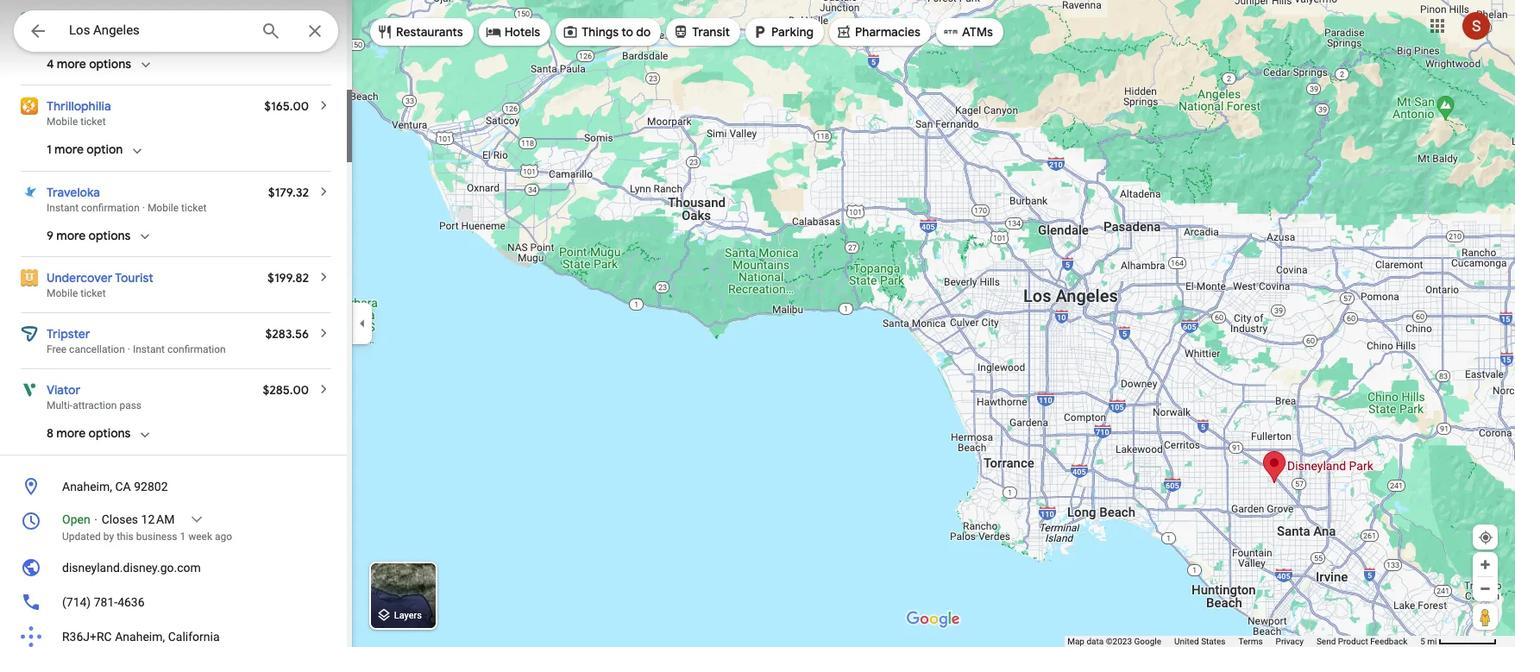 Task type: describe. For each thing, give the bounding box(es) containing it.
disneyland.disney.go.com link
[[0, 550, 352, 585]]

(714)
[[62, 595, 91, 609]]

r36j+rc anaheim, california
[[62, 630, 220, 643]]

⋅
[[93, 512, 99, 526]]

atms
[[962, 24, 993, 40]]

781-
[[94, 595, 117, 609]]

options for 4 more options
[[89, 56, 131, 72]]

2 vertical spatial ·
[[128, 344, 130, 356]]

zoom in image
[[1479, 558, 1492, 571]]

 search field
[[14, 10, 338, 55]]

transit button
[[666, 11, 740, 53]]

· for 9 more options
[[142, 202, 145, 214]]

united
[[1174, 637, 1199, 646]]

do
[[636, 24, 651, 40]]

data
[[1087, 637, 1104, 646]]

to
[[622, 24, 633, 40]]

map data ©2023 google
[[1068, 637, 1162, 646]]

8 more options
[[47, 426, 131, 441]]

privacy
[[1276, 637, 1304, 646]]

anaheim, ca 92802
[[62, 479, 168, 493]]

disneyland.disney.go.com
[[62, 561, 201, 574]]

ago
[[215, 530, 232, 542]]

more for 1
[[54, 142, 84, 157]]

hotels
[[505, 24, 540, 40]]

ca
[[115, 479, 131, 493]]

cancellation
[[69, 344, 125, 356]]

thrillophilia
[[47, 99, 111, 114]]

terms button
[[1239, 636, 1263, 647]]

multi-attraction pass
[[47, 400, 142, 412]]


[[28, 19, 48, 43]]

hotels button
[[479, 11, 551, 53]]

california
[[168, 630, 220, 643]]

2 vertical spatial confirmation
[[167, 344, 226, 356]]

tourist
[[115, 270, 153, 286]]

map
[[1068, 637, 1085, 646]]

send
[[1317, 637, 1336, 646]]

(714) 781-4636
[[62, 595, 145, 609]]

9
[[47, 228, 53, 243]]

confirmation for kkday
[[81, 30, 140, 42]]

tripster
[[47, 326, 90, 342]]

united states
[[1174, 637, 1226, 646]]

instant confirmation · mobile ticket for 9 more options
[[47, 202, 207, 214]]

1 more option
[[47, 142, 123, 157]]

· for 4 more options
[[142, 30, 145, 42]]

4
[[47, 56, 54, 72]]

mobile up 4 more options button
[[147, 30, 179, 42]]

 button
[[14, 10, 62, 55]]

google
[[1134, 637, 1162, 646]]

restaurants button
[[370, 11, 473, 53]]

(714) 781-4636 button
[[0, 585, 352, 619]]

layers
[[394, 610, 422, 622]]

attraction
[[73, 400, 117, 412]]

$165.00
[[264, 99, 309, 114]]

2 vertical spatial instant
[[133, 344, 165, 356]]

anaheim, inside button
[[62, 479, 112, 493]]

this
[[117, 530, 134, 542]]

send product feedback button
[[1317, 636, 1408, 647]]

restaurants
[[396, 24, 463, 40]]

undercover
[[47, 270, 113, 286]]

feedback
[[1370, 637, 1408, 646]]

parking
[[772, 24, 814, 40]]

viator
[[47, 382, 80, 398]]

anaheim, ca 92802 button
[[0, 469, 352, 504]]

mobile ticket for undercover tourist
[[47, 288, 106, 300]]

9 more options
[[47, 228, 131, 243]]

1 inside 1 more option "button"
[[47, 142, 52, 157]]



Task type: vqa. For each thing, say whether or not it's contained in the screenshot.
confirmation
yes



Task type: locate. For each thing, give the bounding box(es) containing it.
updated
[[62, 530, 101, 542]]

footer inside google maps element
[[1068, 636, 1421, 647]]

footer containing map data ©2023 google
[[1068, 636, 1421, 647]]

1 left week
[[180, 530, 186, 542]]

1 vertical spatial options
[[88, 228, 131, 243]]

more right 4 on the top left
[[57, 56, 86, 72]]

atms button
[[936, 11, 1003, 53]]

updated by this business 1 week ago
[[62, 530, 232, 542]]

pass
[[119, 400, 142, 412]]

· up '9 more options' button on the left top of the page
[[142, 202, 145, 214]]

more for 9
[[56, 228, 86, 243]]

5
[[1421, 637, 1425, 646]]

options inside 4 more options button
[[89, 56, 131, 72]]

more right 8
[[56, 426, 86, 441]]

9 more options button
[[47, 227, 153, 256]]

mobile ticket down thrillophilia
[[47, 116, 106, 128]]

more left option
[[54, 142, 84, 157]]

1 vertical spatial instant confirmation · mobile ticket
[[47, 202, 207, 214]]

by
[[103, 530, 114, 542]]

instant confirmation · mobile ticket up '9 more options' button on the left top of the page
[[47, 202, 207, 214]]

open
[[62, 512, 90, 526]]

options
[[89, 56, 131, 72], [88, 228, 131, 243], [89, 426, 131, 441]]

anaheim, inside button
[[115, 630, 165, 643]]

1 vertical spatial anaheim,
[[115, 630, 165, 643]]

information for disneyland park region
[[0, 469, 352, 647]]

options for 8 more options
[[89, 426, 131, 441]]

confirmation for traveloka
[[81, 202, 140, 214]]

$179.32
[[268, 184, 309, 200]]

None field
[[69, 20, 247, 41]]

instant confirmation · mobile ticket
[[47, 30, 207, 42], [47, 202, 207, 214]]

1 horizontal spatial anaheim,
[[115, 630, 165, 643]]

12 am
[[141, 512, 175, 526]]

©2023
[[1106, 637, 1132, 646]]

$129.00
[[265, 13, 309, 28]]

terms
[[1239, 637, 1263, 646]]

0 vertical spatial anaheim,
[[62, 479, 112, 493]]

0 vertical spatial ·
[[142, 30, 145, 42]]

undercover tourist
[[47, 270, 153, 286]]

2 instant confirmation · mobile ticket from the top
[[47, 202, 207, 214]]

0 vertical spatial 1
[[47, 142, 52, 157]]

1 inside information for disneyland park region
[[180, 530, 186, 542]]

instant down kkday
[[47, 30, 79, 42]]

1 vertical spatial 1
[[180, 530, 186, 542]]

1
[[47, 142, 52, 157], [180, 530, 186, 542]]

hours image
[[21, 511, 41, 531]]

8
[[47, 426, 53, 441]]

options inside 8 more options button
[[89, 426, 131, 441]]

multi-
[[47, 400, 73, 412]]

states
[[1201, 637, 1226, 646]]

·
[[142, 30, 145, 42], [142, 202, 145, 214], [128, 344, 130, 356]]

open ⋅ closes 12 am
[[62, 512, 175, 526]]

none field inside los angeles field
[[69, 20, 247, 41]]

4 more options button
[[47, 55, 154, 85]]

$285.00
[[263, 382, 309, 398]]

0 vertical spatial mobile ticket
[[47, 116, 106, 128]]

r36j+rc anaheim, california button
[[0, 619, 352, 647]]

more inside "button"
[[54, 142, 84, 157]]

things to do button
[[556, 11, 661, 53]]

closes
[[102, 512, 138, 526]]

mobile ticket
[[47, 116, 106, 128], [47, 288, 106, 300]]

show open hours for the week image
[[189, 511, 205, 527]]

collapse side panel image
[[353, 314, 372, 333]]

1 vertical spatial mobile ticket
[[47, 288, 106, 300]]

anaheim,
[[62, 479, 112, 493], [115, 630, 165, 643]]

anaheim, up '⋅'
[[62, 479, 112, 493]]

pharmacies button
[[829, 11, 931, 53]]

parking button
[[746, 11, 824, 53]]

0 vertical spatial instant
[[47, 30, 79, 42]]

instant down traveloka
[[47, 202, 79, 214]]

1 mobile ticket from the top
[[47, 116, 106, 128]]

options up undercover tourist
[[88, 228, 131, 243]]

instant right cancellation
[[133, 344, 165, 356]]

1 horizontal spatial 1
[[180, 530, 186, 542]]

zoom out image
[[1479, 582, 1492, 595]]

options for 9 more options
[[88, 228, 131, 243]]

option
[[87, 142, 123, 157]]

things to do
[[582, 24, 651, 40]]

anaheim, down 4636
[[115, 630, 165, 643]]

instant for kkday
[[47, 30, 79, 42]]

send product feedback
[[1317, 637, 1408, 646]]

1 instant confirmation · mobile ticket from the top
[[47, 30, 207, 42]]

mobile up '9 more options' button on the left top of the page
[[147, 202, 179, 214]]

business
[[136, 530, 177, 542]]

1 vertical spatial instant
[[47, 202, 79, 214]]

· right cancellation
[[128, 344, 130, 356]]

more for 8
[[56, 426, 86, 441]]

$283.56
[[265, 326, 309, 342]]

product
[[1338, 637, 1368, 646]]

options up thrillophilia
[[89, 56, 131, 72]]

0 horizontal spatial anaheim,
[[62, 479, 112, 493]]

4 more options
[[47, 56, 131, 72]]

5 mi button
[[1421, 637, 1497, 646]]

show street view coverage image
[[1473, 604, 1498, 630]]

instant for traveloka
[[47, 202, 79, 214]]

0 vertical spatial confirmation
[[81, 30, 140, 42]]

mobile ticket for thrillophilia
[[47, 116, 106, 128]]

show your location image
[[1478, 530, 1494, 545]]

1 more option button
[[47, 141, 145, 171]]

mi
[[1428, 637, 1437, 646]]

more for 4
[[57, 56, 86, 72]]

more right 9 on the top of the page
[[56, 228, 86, 243]]

pharmacies
[[855, 24, 921, 40]]

· up 4 more options button
[[142, 30, 145, 42]]

Los Angeles field
[[14, 10, 338, 52]]

0 horizontal spatial 1
[[47, 142, 52, 157]]

footer
[[1068, 636, 1421, 647]]

instant
[[47, 30, 79, 42], [47, 202, 79, 214], [133, 344, 165, 356]]

1 up traveloka
[[47, 142, 52, 157]]

free cancellation · instant confirmation
[[47, 344, 226, 356]]

mobile
[[147, 30, 179, 42], [47, 116, 78, 128], [147, 202, 179, 214], [47, 288, 78, 300]]

instant confirmation · mobile ticket for 4 more options
[[47, 30, 207, 42]]

google maps element
[[0, 0, 1515, 647]]

week
[[188, 530, 212, 542]]

kkday
[[47, 13, 83, 28]]

transit
[[692, 24, 730, 40]]

ticket
[[181, 30, 207, 42], [80, 116, 106, 128], [181, 202, 207, 214], [80, 288, 106, 300]]

5 mi
[[1421, 637, 1437, 646]]

mobile down thrillophilia
[[47, 116, 78, 128]]

options inside '9 more options' button
[[88, 228, 131, 243]]

r36j+rc
[[62, 630, 112, 643]]

mobile ticket down undercover
[[47, 288, 106, 300]]

united states button
[[1174, 636, 1226, 647]]

free
[[47, 344, 67, 356]]

instant confirmation · mobile ticket up 4 more options button
[[47, 30, 207, 42]]

92802
[[134, 479, 168, 493]]

traveloka
[[47, 184, 100, 200]]

8 more options button
[[47, 425, 153, 454]]

2 vertical spatial options
[[89, 426, 131, 441]]

more
[[57, 56, 86, 72], [54, 142, 84, 157], [56, 228, 86, 243], [56, 426, 86, 441]]

privacy button
[[1276, 636, 1304, 647]]

2 mobile ticket from the top
[[47, 288, 106, 300]]

1 vertical spatial ·
[[142, 202, 145, 214]]

1 vertical spatial confirmation
[[81, 202, 140, 214]]

4636
[[117, 595, 145, 609]]

google account: sheryl atherton  
(sheryl.atherton@adept.ai) image
[[1463, 12, 1490, 39]]

options down attraction
[[89, 426, 131, 441]]

confirmation
[[81, 30, 140, 42], [81, 202, 140, 214], [167, 344, 226, 356]]

0 vertical spatial instant confirmation · mobile ticket
[[47, 30, 207, 42]]

things
[[582, 24, 619, 40]]

mobile down undercover
[[47, 288, 78, 300]]

0 vertical spatial options
[[89, 56, 131, 72]]

$199.82
[[268, 270, 309, 286]]



